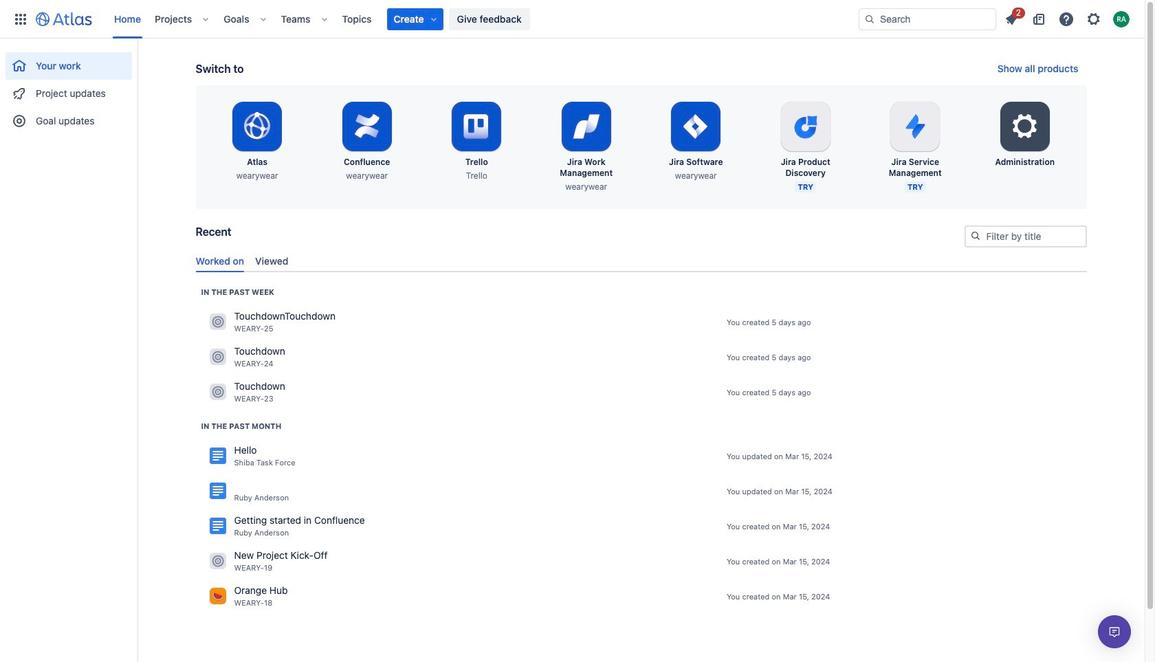 Task type: locate. For each thing, give the bounding box(es) containing it.
1 vertical spatial heading
[[201, 421, 281, 432]]

1 townsquare image from the top
[[209, 314, 226, 330]]

None search field
[[859, 8, 996, 30]]

0 horizontal spatial settings image
[[1008, 110, 1041, 143]]

0 vertical spatial settings image
[[1086, 11, 1102, 27]]

Filter by title field
[[966, 227, 1085, 246]]

townsquare image
[[209, 588, 226, 605]]

search image
[[970, 230, 981, 241]]

confluence image
[[209, 448, 226, 464], [209, 518, 226, 534]]

banner
[[0, 0, 1145, 39]]

group
[[6, 39, 132, 139]]

settings image
[[1086, 11, 1102, 27], [1008, 110, 1041, 143]]

confluence image up confluence image
[[209, 448, 226, 464]]

1 horizontal spatial settings image
[[1086, 11, 1102, 27]]

tab list
[[190, 249, 1092, 272]]

1 vertical spatial settings image
[[1008, 110, 1041, 143]]

0 vertical spatial heading
[[201, 287, 274, 298]]

heading
[[201, 287, 274, 298], [201, 421, 281, 432]]

switch to... image
[[12, 11, 29, 27]]

1 vertical spatial confluence image
[[209, 518, 226, 534]]

confluence image down confluence image
[[209, 518, 226, 534]]

2 heading from the top
[[201, 421, 281, 432]]

3 townsquare image from the top
[[209, 384, 226, 400]]

1 confluence image from the top
[[209, 448, 226, 464]]

help image
[[1058, 11, 1075, 27]]

account image
[[1113, 11, 1130, 27]]

0 vertical spatial confluence image
[[209, 448, 226, 464]]

townsquare image
[[209, 314, 226, 330], [209, 349, 226, 365], [209, 384, 226, 400], [209, 553, 226, 570]]



Task type: vqa. For each thing, say whether or not it's contained in the screenshot.
first townsquare icon from the top
yes



Task type: describe. For each thing, give the bounding box(es) containing it.
notifications image
[[1003, 11, 1020, 27]]

open intercom messenger image
[[1106, 624, 1123, 640]]

confluence image
[[209, 483, 226, 499]]

Search field
[[859, 8, 996, 30]]

1 heading from the top
[[201, 287, 274, 298]]

2 confluence image from the top
[[209, 518, 226, 534]]

2 townsquare image from the top
[[209, 349, 226, 365]]

4 townsquare image from the top
[[209, 553, 226, 570]]

top element
[[8, 0, 859, 38]]

search image
[[864, 13, 875, 24]]



